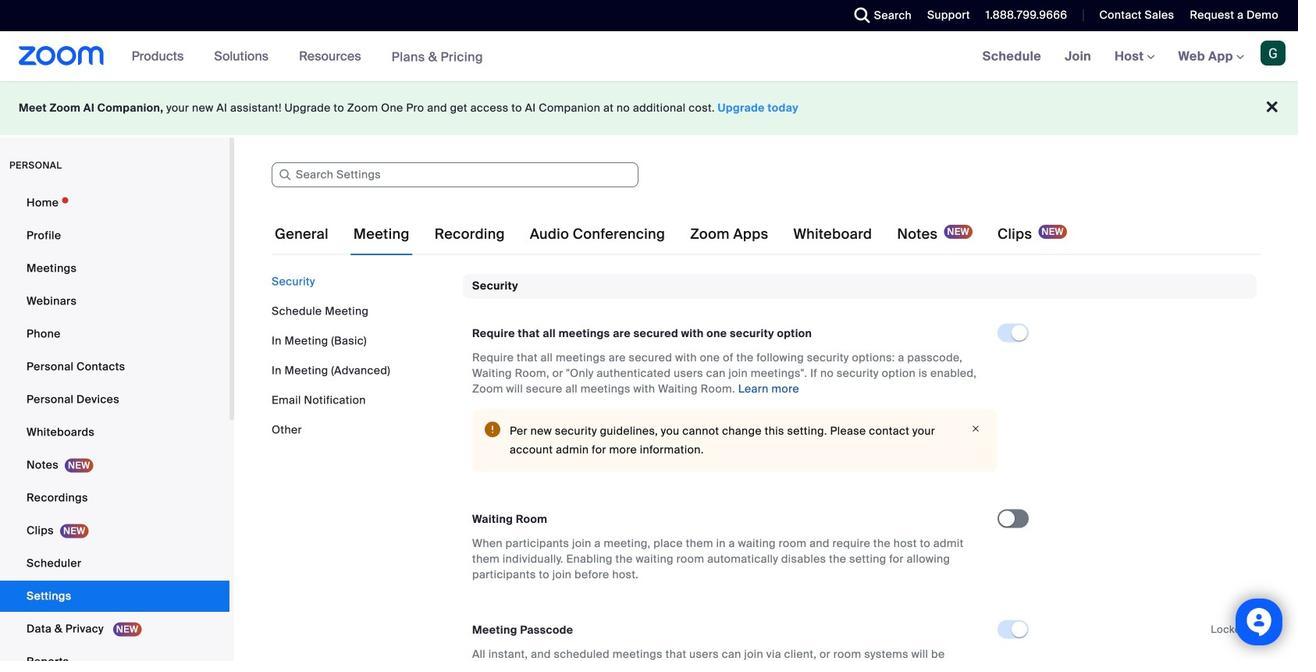 Task type: vqa. For each thing, say whether or not it's contained in the screenshot.
first Personal from the top
no



Task type: locate. For each thing, give the bounding box(es) containing it.
warning image
[[485, 422, 501, 438]]

tabs of my account settings page tab list
[[272, 212, 1071, 256]]

zoom logo image
[[19, 46, 104, 66]]

menu bar
[[272, 274, 451, 438]]

footer
[[0, 81, 1299, 135]]

banner
[[0, 31, 1299, 82]]

product information navigation
[[120, 31, 495, 82]]

alert
[[473, 410, 998, 472]]

alert inside security element
[[473, 410, 998, 472]]



Task type: describe. For each thing, give the bounding box(es) containing it.
profile picture image
[[1262, 41, 1287, 66]]

close image
[[967, 422, 986, 436]]

Search Settings text field
[[272, 162, 639, 187]]

security element
[[463, 274, 1258, 662]]

meetings navigation
[[971, 31, 1299, 82]]

personal menu menu
[[0, 187, 230, 662]]



